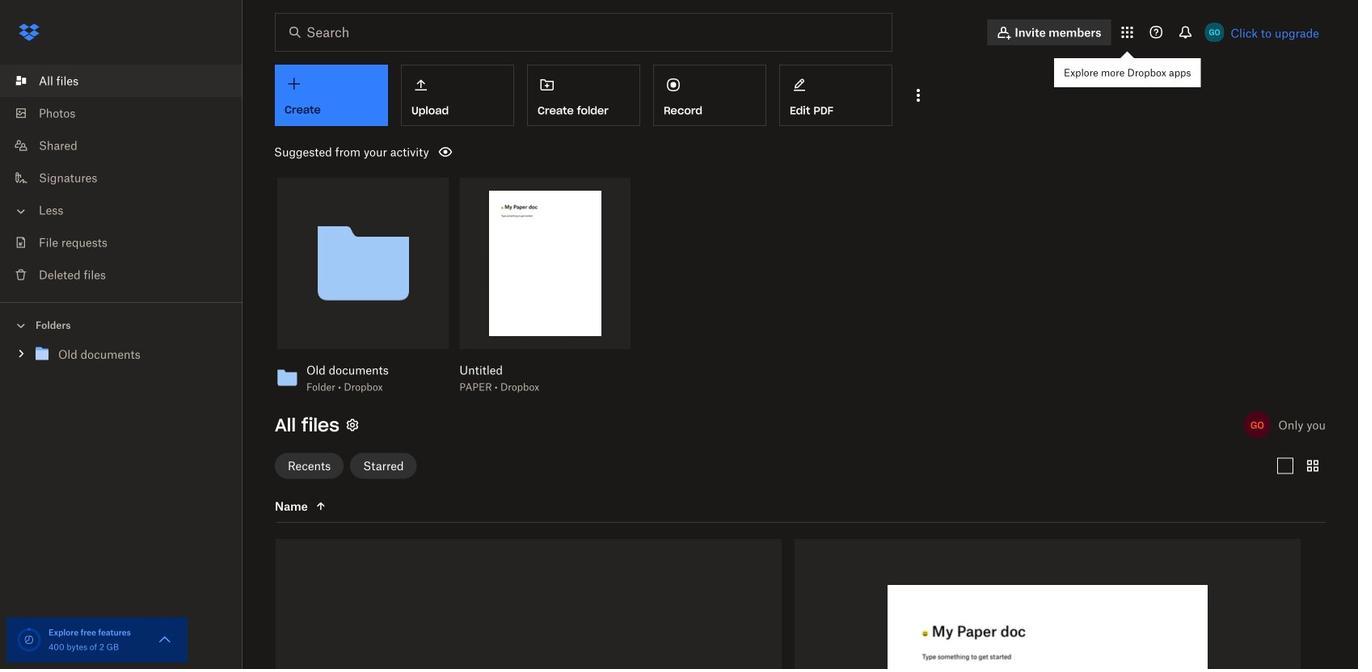 Task type: describe. For each thing, give the bounding box(es) containing it.
dropbox image
[[13, 16, 45, 49]]

folder, old documents row
[[276, 539, 782, 669]]



Task type: locate. For each thing, give the bounding box(es) containing it.
less image
[[13, 203, 29, 219]]

file, _ my paper doc.paper row
[[795, 539, 1301, 669]]

Search in folder "Dropbox" text field
[[306, 23, 858, 42]]

quota usage progress bar
[[16, 627, 42, 653]]

quota usage image
[[16, 627, 42, 653]]

list
[[0, 55, 243, 302]]

list item
[[0, 65, 243, 97]]



Task type: vqa. For each thing, say whether or not it's contained in the screenshot.
Opened
no



